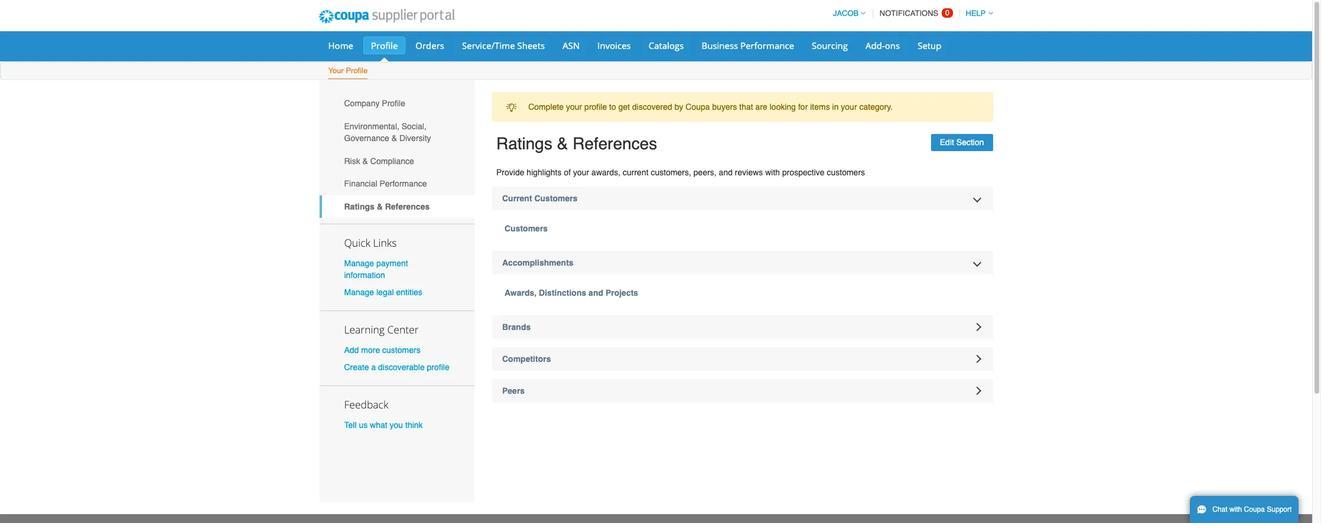 Task type: vqa. For each thing, say whether or not it's contained in the screenshot.
ESG Ratings heading
no



Task type: locate. For each thing, give the bounding box(es) containing it.
profile link
[[363, 37, 406, 54]]

ratings & references up the of
[[496, 134, 657, 153]]

add-ons
[[866, 40, 900, 51]]

ratings down financial
[[344, 202, 375, 212]]

competitors heading
[[492, 348, 993, 371]]

business performance link
[[694, 37, 802, 54]]

coupa left support
[[1244, 506, 1265, 514]]

references down financial performance link
[[385, 202, 430, 212]]

financial performance link
[[319, 173, 475, 195]]

customers up "discoverable"
[[382, 346, 421, 355]]

performance right business
[[741, 40, 794, 51]]

coupa supplier portal image
[[311, 2, 463, 31]]

coupa
[[686, 102, 710, 112], [1244, 506, 1265, 514]]

manage inside manage payment information
[[344, 259, 374, 268]]

and
[[719, 168, 733, 177], [589, 288, 603, 298]]

with right chat
[[1230, 506, 1242, 514]]

1 vertical spatial customers
[[505, 224, 548, 233]]

& left diversity
[[392, 134, 397, 143]]

1 horizontal spatial coupa
[[1244, 506, 1265, 514]]

current customers heading
[[492, 187, 993, 210]]

quick
[[344, 236, 371, 250]]

performance for financial performance
[[380, 179, 427, 189]]

risk & compliance link
[[319, 150, 475, 173]]

0 vertical spatial customers
[[535, 194, 578, 203]]

customers right prospective at top
[[827, 168, 865, 177]]

add-ons link
[[858, 37, 908, 54]]

2 vertical spatial profile
[[382, 99, 405, 108]]

edit section link
[[931, 134, 993, 151]]

chat with coupa support
[[1213, 506, 1292, 514]]

your
[[566, 102, 582, 112], [841, 102, 857, 112], [573, 168, 589, 177]]

& inside risk & compliance link
[[363, 156, 368, 166]]

items
[[810, 102, 830, 112]]

0 horizontal spatial ratings & references
[[344, 202, 430, 212]]

customers inside 'dropdown button'
[[535, 194, 578, 203]]

1 vertical spatial profile
[[427, 363, 450, 372]]

&
[[392, 134, 397, 143], [557, 134, 568, 153], [363, 156, 368, 166], [377, 202, 383, 212]]

home
[[328, 40, 353, 51]]

provide
[[496, 168, 525, 177]]

references up awards,
[[573, 134, 657, 153]]

support
[[1267, 506, 1292, 514]]

0 vertical spatial customers
[[827, 168, 865, 177]]

performance
[[741, 40, 794, 51], [380, 179, 427, 189]]

links
[[373, 236, 397, 250]]

& right risk
[[363, 156, 368, 166]]

and right peers,
[[719, 168, 733, 177]]

1 horizontal spatial ratings & references
[[496, 134, 657, 153]]

us
[[359, 421, 368, 430]]

asn
[[563, 40, 580, 51]]

complete your profile to get discovered by coupa buyers that are looking for items in your category. alert
[[492, 92, 993, 122]]

in
[[832, 102, 839, 112]]

navigation
[[828, 2, 993, 25]]

0 horizontal spatial references
[[385, 202, 430, 212]]

create a discoverable profile link
[[344, 363, 450, 372]]

financial performance
[[344, 179, 427, 189]]

notifications
[[880, 9, 939, 18]]

1 vertical spatial performance
[[380, 179, 427, 189]]

0 horizontal spatial profile
[[427, 363, 450, 372]]

risk
[[344, 156, 360, 166]]

1 vertical spatial with
[[1230, 506, 1242, 514]]

profile
[[585, 102, 607, 112], [427, 363, 450, 372]]

distinctions
[[539, 288, 586, 298]]

ratings & references
[[496, 134, 657, 153], [344, 202, 430, 212]]

manage
[[344, 259, 374, 268], [344, 288, 374, 297]]

setup link
[[910, 37, 949, 54]]

ratings
[[496, 134, 553, 153], [344, 202, 375, 212]]

chat with coupa support button
[[1190, 496, 1299, 524]]

invoices
[[598, 40, 631, 51]]

entities
[[396, 288, 422, 297]]

1 vertical spatial ratings
[[344, 202, 375, 212]]

1 vertical spatial ratings & references
[[344, 202, 430, 212]]

with right reviews
[[765, 168, 780, 177]]

profile right your
[[346, 66, 368, 75]]

0 vertical spatial profile
[[585, 102, 607, 112]]

1 vertical spatial manage
[[344, 288, 374, 297]]

1 horizontal spatial performance
[[741, 40, 794, 51]]

manage up information
[[344, 259, 374, 268]]

your right the of
[[573, 168, 589, 177]]

profile right "discoverable"
[[427, 363, 450, 372]]

manage legal entities
[[344, 288, 422, 297]]

catalogs
[[649, 40, 684, 51]]

& down financial performance
[[377, 202, 383, 212]]

1 vertical spatial profile
[[346, 66, 368, 75]]

profile left to
[[585, 102, 607, 112]]

1 horizontal spatial customers
[[827, 168, 865, 177]]

complete
[[528, 102, 564, 112]]

create
[[344, 363, 369, 372]]

1 vertical spatial customers
[[382, 346, 421, 355]]

sourcing
[[812, 40, 848, 51]]

0 vertical spatial with
[[765, 168, 780, 177]]

ratings & references down financial performance
[[344, 202, 430, 212]]

awards,
[[505, 288, 537, 298]]

references inside ratings & references link
[[385, 202, 430, 212]]

home link
[[321, 37, 361, 54]]

learning center
[[344, 323, 419, 337]]

0 horizontal spatial coupa
[[686, 102, 710, 112]]

peers heading
[[492, 379, 993, 403]]

company profile
[[344, 99, 405, 108]]

0 vertical spatial and
[[719, 168, 733, 177]]

company
[[344, 99, 380, 108]]

profile down coupa supplier portal image
[[371, 40, 398, 51]]

complete your profile to get discovered by coupa buyers that are looking for items in your category.
[[528, 102, 893, 112]]

0 vertical spatial manage
[[344, 259, 374, 268]]

accomplishments button
[[492, 251, 993, 275]]

0 horizontal spatial ratings
[[344, 202, 375, 212]]

orders link
[[408, 37, 452, 54]]

2 manage from the top
[[344, 288, 374, 297]]

manage down information
[[344, 288, 374, 297]]

brands
[[502, 323, 531, 332]]

center
[[387, 323, 419, 337]]

catalogs link
[[641, 37, 692, 54]]

0 vertical spatial ratings
[[496, 134, 553, 153]]

think
[[405, 421, 423, 430]]

awards, distinctions and projects
[[505, 288, 638, 298]]

service/time sheets link
[[454, 37, 553, 54]]

performance for business performance
[[741, 40, 794, 51]]

0 vertical spatial references
[[573, 134, 657, 153]]

customers down the of
[[535, 194, 578, 203]]

information
[[344, 270, 385, 280]]

and left projects
[[589, 288, 603, 298]]

customers down "current"
[[505, 224, 548, 233]]

social,
[[402, 122, 427, 131]]

0 vertical spatial coupa
[[686, 102, 710, 112]]

profile
[[371, 40, 398, 51], [346, 66, 368, 75], [382, 99, 405, 108]]

1 vertical spatial references
[[385, 202, 430, 212]]

0 horizontal spatial performance
[[380, 179, 427, 189]]

0 horizontal spatial and
[[589, 288, 603, 298]]

a
[[371, 363, 376, 372]]

0
[[945, 8, 950, 17]]

1 horizontal spatial profile
[[585, 102, 607, 112]]

profile for company profile
[[382, 99, 405, 108]]

projects
[[606, 288, 638, 298]]

service/time
[[462, 40, 515, 51]]

customers,
[[651, 168, 691, 177]]

with
[[765, 168, 780, 177], [1230, 506, 1242, 514]]

profile up 'environmental, social, governance & diversity' link
[[382, 99, 405, 108]]

1 horizontal spatial with
[[1230, 506, 1242, 514]]

1 manage from the top
[[344, 259, 374, 268]]

0 vertical spatial performance
[[741, 40, 794, 51]]

ratings up provide
[[496, 134, 553, 153]]

1 vertical spatial coupa
[[1244, 506, 1265, 514]]

current customers
[[502, 194, 578, 203]]

your profile
[[328, 66, 368, 75]]

notifications 0
[[880, 8, 950, 18]]

1 horizontal spatial and
[[719, 168, 733, 177]]

performance down risk & compliance link
[[380, 179, 427, 189]]

coupa right by
[[686, 102, 710, 112]]



Task type: describe. For each thing, give the bounding box(es) containing it.
legal
[[376, 288, 394, 297]]

are
[[756, 102, 768, 112]]

navigation containing notifications 0
[[828, 2, 993, 25]]

reviews
[[735, 168, 763, 177]]

jacob
[[833, 9, 859, 18]]

help
[[966, 9, 986, 18]]

edit section
[[940, 138, 984, 147]]

create a discoverable profile
[[344, 363, 450, 372]]

tell us what you think button
[[344, 420, 423, 432]]

discoverable
[[378, 363, 425, 372]]

manage for manage legal entities
[[344, 288, 374, 297]]

1 vertical spatial and
[[589, 288, 603, 298]]

business
[[702, 40, 738, 51]]

sheets
[[517, 40, 545, 51]]

ratings inside ratings & references link
[[344, 202, 375, 212]]

brands button
[[492, 316, 993, 339]]

ons
[[885, 40, 900, 51]]

prospective
[[782, 168, 825, 177]]

company profile link
[[319, 92, 475, 115]]

sourcing link
[[804, 37, 856, 54]]

by
[[675, 102, 683, 112]]

get
[[619, 102, 630, 112]]

orders
[[416, 40, 444, 51]]

quick links
[[344, 236, 397, 250]]

what
[[370, 421, 388, 430]]

highlights
[[527, 168, 562, 177]]

environmental,
[[344, 122, 399, 131]]

manage legal entities link
[[344, 288, 422, 297]]

add more customers
[[344, 346, 421, 355]]

brands heading
[[492, 316, 993, 339]]

chat
[[1213, 506, 1228, 514]]

manage payment information
[[344, 259, 408, 280]]

learning
[[344, 323, 385, 337]]

& up the of
[[557, 134, 568, 153]]

ratings & references link
[[319, 195, 475, 218]]

financial
[[344, 179, 377, 189]]

0 horizontal spatial with
[[765, 168, 780, 177]]

peers
[[502, 387, 525, 396]]

accomplishments heading
[[492, 251, 993, 275]]

coupa inside chat with coupa support button
[[1244, 506, 1265, 514]]

profile for your profile
[[346, 66, 368, 75]]

category.
[[860, 102, 893, 112]]

& inside ratings & references link
[[377, 202, 383, 212]]

your
[[328, 66, 344, 75]]

feedback
[[344, 398, 389, 412]]

section
[[957, 138, 984, 147]]

peers,
[[694, 168, 717, 177]]

add-
[[866, 40, 885, 51]]

of
[[564, 168, 571, 177]]

governance
[[344, 134, 389, 143]]

coupa inside complete your profile to get discovered by coupa buyers that are looking for items in your category. alert
[[686, 102, 710, 112]]

edit
[[940, 138, 954, 147]]

& inside environmental, social, governance & diversity
[[392, 134, 397, 143]]

you
[[390, 421, 403, 430]]

buyers
[[712, 102, 737, 112]]

your right complete
[[566, 102, 582, 112]]

add more customers link
[[344, 346, 421, 355]]

competitors
[[502, 355, 551, 364]]

that
[[740, 102, 753, 112]]

current
[[623, 168, 649, 177]]

invoices link
[[590, 37, 639, 54]]

0 horizontal spatial customers
[[382, 346, 421, 355]]

discovered
[[632, 102, 672, 112]]

to
[[609, 102, 616, 112]]

0 vertical spatial profile
[[371, 40, 398, 51]]

0 vertical spatial ratings & references
[[496, 134, 657, 153]]

profile inside complete your profile to get discovered by coupa buyers that are looking for items in your category. alert
[[585, 102, 607, 112]]

manage payment information link
[[344, 259, 408, 280]]

1 horizontal spatial ratings
[[496, 134, 553, 153]]

manage for manage payment information
[[344, 259, 374, 268]]

environmental, social, governance & diversity link
[[319, 115, 475, 150]]

tell
[[344, 421, 357, 430]]

competitors button
[[492, 348, 993, 371]]

tell us what you think
[[344, 421, 423, 430]]

risk & compliance
[[344, 156, 414, 166]]

1 horizontal spatial references
[[573, 134, 657, 153]]

help link
[[961, 9, 993, 18]]

your right in
[[841, 102, 857, 112]]

compliance
[[370, 156, 414, 166]]

payment
[[376, 259, 408, 268]]

add
[[344, 346, 359, 355]]

asn link
[[555, 37, 588, 54]]

with inside chat with coupa support button
[[1230, 506, 1242, 514]]

awards,
[[592, 168, 621, 177]]

current
[[502, 194, 532, 203]]



